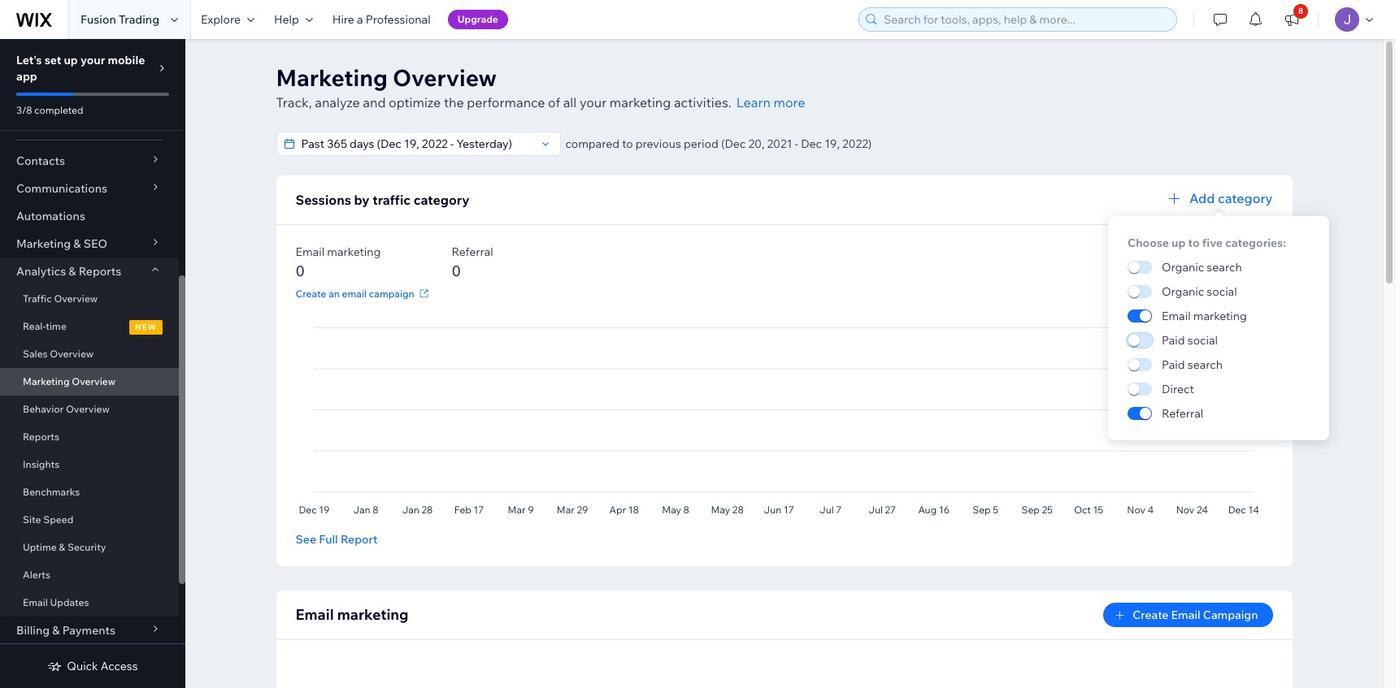 Task type: locate. For each thing, give the bounding box(es) containing it.
category right traffic
[[414, 192, 470, 208]]

referral
[[452, 245, 493, 259], [1162, 406, 1203, 421]]

search for paid search
[[1188, 358, 1223, 372]]

reports up insights
[[23, 431, 59, 443]]

1 vertical spatial marketing
[[16, 237, 71, 251]]

0 vertical spatial organic
[[1162, 260, 1204, 275]]

paid up direct
[[1162, 358, 1185, 372]]

marketing for marketing overview track, analyze and optimize the performance of all your marketing activities. learn more
[[276, 63, 388, 92]]

completed
[[34, 104, 83, 116]]

track,
[[276, 94, 312, 111]]

0 horizontal spatial referral
[[452, 245, 493, 259]]

marketing
[[610, 94, 671, 111], [327, 245, 381, 259], [1193, 309, 1247, 324], [337, 606, 409, 624]]

create an email campaign
[[296, 287, 414, 300]]

analytics & reports button
[[0, 258, 179, 285]]

0 inside 'referral 0'
[[452, 262, 461, 280]]

benchmarks
[[23, 486, 80, 498]]

site speed link
[[0, 506, 179, 534]]

billing
[[16, 624, 50, 638]]

organic up organic social at right
[[1162, 260, 1204, 275]]

overview inside marketing overview track, analyze and optimize the performance of all your marketing activities. learn more
[[393, 63, 497, 92]]

create inside the create an email campaign link
[[296, 287, 326, 300]]

overview for behavior overview
[[66, 403, 110, 415]]

1 vertical spatial search
[[1188, 358, 1223, 372]]

optimize
[[389, 94, 441, 111]]

1 vertical spatial create
[[1133, 608, 1169, 623]]

0 vertical spatial your
[[80, 53, 105, 67]]

social
[[1207, 285, 1237, 299], [1188, 333, 1218, 348]]

0 horizontal spatial 0
[[296, 262, 305, 280]]

marketing up previous
[[610, 94, 671, 111]]

overview down sales overview link at the left
[[72, 376, 116, 388]]

marketing inside marketing overview track, analyze and optimize the performance of all your marketing activities. learn more
[[276, 63, 388, 92]]

uptime
[[23, 541, 57, 554]]

reports down seo
[[79, 264, 121, 279]]

1 horizontal spatial create
[[1133, 608, 1169, 623]]

create email campaign button
[[1103, 603, 1273, 628]]

email down sessions
[[296, 245, 325, 259]]

0 vertical spatial create
[[296, 287, 326, 300]]

real-time
[[23, 320, 67, 333]]

& right uptime
[[59, 541, 65, 554]]

1 horizontal spatial referral
[[1162, 406, 1203, 421]]

overview up the
[[393, 63, 497, 92]]

& for uptime
[[59, 541, 65, 554]]

automations link
[[0, 202, 179, 230]]

0 inside email marketing 0
[[296, 262, 305, 280]]

reports link
[[0, 424, 179, 451]]

email marketing
[[1162, 309, 1247, 324], [296, 606, 409, 624]]

1 vertical spatial to
[[1188, 236, 1200, 250]]

email
[[296, 245, 325, 259], [1162, 309, 1191, 324], [23, 597, 48, 609], [296, 606, 334, 624], [1171, 608, 1201, 623]]

help button
[[264, 0, 323, 39]]

organic down organic search
[[1162, 285, 1204, 299]]

quick
[[67, 659, 98, 674]]

& left seo
[[73, 237, 81, 251]]

compared
[[565, 137, 620, 151]]

see full report button
[[296, 533, 378, 547]]

upgrade button
[[448, 10, 508, 29]]

organic for organic search
[[1162, 260, 1204, 275]]

search for organic search
[[1207, 260, 1242, 275]]

email
[[342, 287, 367, 300]]

fusion
[[80, 12, 116, 27]]

to left five
[[1188, 236, 1200, 250]]

2 paid from the top
[[1162, 358, 1185, 372]]

analytics & reports
[[16, 264, 121, 279]]

choose up to five categories:
[[1128, 236, 1286, 250]]

alerts
[[23, 569, 50, 581]]

up right choose
[[1172, 236, 1186, 250]]

search
[[1207, 260, 1242, 275], [1188, 358, 1223, 372]]

& for billing
[[52, 624, 60, 638]]

2 organic from the top
[[1162, 285, 1204, 299]]

1 0 from the left
[[296, 262, 305, 280]]

analyze
[[315, 94, 360, 111]]

your left mobile
[[80, 53, 105, 67]]

2 vertical spatial marketing
[[23, 376, 70, 388]]

0 vertical spatial reports
[[79, 264, 121, 279]]

fusion trading
[[80, 12, 159, 27]]

updates
[[50, 597, 89, 609]]

let's set up your mobile app
[[16, 53, 145, 84]]

your inside let's set up your mobile app
[[80, 53, 105, 67]]

1 horizontal spatial your
[[580, 94, 607, 111]]

category
[[1218, 190, 1273, 207], [414, 192, 470, 208]]

referral 0
[[452, 245, 493, 280]]

0 vertical spatial paid
[[1162, 333, 1185, 348]]

1 horizontal spatial to
[[1188, 236, 1200, 250]]

create an email campaign link
[[296, 286, 431, 301]]

create inside create email campaign button
[[1133, 608, 1169, 623]]

1 horizontal spatial 0
[[452, 262, 461, 280]]

social down organic search
[[1207, 285, 1237, 299]]

0 horizontal spatial create
[[296, 287, 326, 300]]

billing & payments
[[16, 624, 115, 638]]

seo
[[83, 237, 107, 251]]

search down five
[[1207, 260, 1242, 275]]

organic for organic social
[[1162, 285, 1204, 299]]

0 vertical spatial social
[[1207, 285, 1237, 299]]

behavior
[[23, 403, 64, 415]]

overview for marketing overview
[[72, 376, 116, 388]]

2021
[[767, 137, 792, 151]]

overview
[[393, 63, 497, 92], [54, 293, 98, 305], [50, 348, 94, 360], [72, 376, 116, 388], [66, 403, 110, 415]]

hire a professional link
[[323, 0, 440, 39]]

up
[[64, 53, 78, 67], [1172, 236, 1186, 250]]

to left previous
[[622, 137, 633, 151]]

mobile
[[108, 53, 145, 67]]

1 horizontal spatial email marketing
[[1162, 309, 1247, 324]]

marketing
[[276, 63, 388, 92], [16, 237, 71, 251], [23, 376, 70, 388]]

1 horizontal spatial category
[[1218, 190, 1273, 207]]

0 horizontal spatial to
[[622, 137, 633, 151]]

social for paid social
[[1188, 333, 1218, 348]]

social up paid search
[[1188, 333, 1218, 348]]

Search for tools, apps, help & more... field
[[879, 8, 1172, 31]]

0 horizontal spatial your
[[80, 53, 105, 67]]

create left 'an'
[[296, 287, 326, 300]]

add
[[1189, 190, 1215, 207]]

overview up marketing overview
[[50, 348, 94, 360]]

None field
[[296, 133, 535, 155]]

1 vertical spatial social
[[1188, 333, 1218, 348]]

1 vertical spatial up
[[1172, 236, 1186, 250]]

traffic overview link
[[0, 285, 179, 313]]

trading
[[119, 12, 159, 27]]

0
[[296, 262, 305, 280], [452, 262, 461, 280]]

period
[[684, 137, 718, 151]]

& down marketing & seo
[[69, 264, 76, 279]]

email left campaign
[[1171, 608, 1201, 623]]

marketing down organic social at right
[[1193, 309, 1247, 324]]

1 organic from the top
[[1162, 260, 1204, 275]]

2022)
[[842, 137, 872, 151]]

0 vertical spatial up
[[64, 53, 78, 67]]

8
[[1298, 6, 1303, 16]]

marketing inside dropdown button
[[16, 237, 71, 251]]

of
[[548, 94, 560, 111]]

paid for paid social
[[1162, 333, 1185, 348]]

create left campaign
[[1133, 608, 1169, 623]]

create
[[296, 287, 326, 300], [1133, 608, 1169, 623]]

access
[[101, 659, 138, 674]]

app
[[16, 69, 37, 84]]

sessions by traffic category
[[296, 192, 470, 208]]

email marketing down organic social at right
[[1162, 309, 1247, 324]]

0 horizontal spatial reports
[[23, 431, 59, 443]]

& inside dropdown button
[[73, 237, 81, 251]]

paid social
[[1162, 333, 1218, 348]]

1 vertical spatial paid
[[1162, 358, 1185, 372]]

email down alerts
[[23, 597, 48, 609]]

email marketing down report on the left bottom
[[296, 606, 409, 624]]

0 vertical spatial to
[[622, 137, 633, 151]]

2 0 from the left
[[452, 262, 461, 280]]

insights
[[23, 459, 60, 471]]

1 vertical spatial your
[[580, 94, 607, 111]]

marketing & seo
[[16, 237, 107, 251]]

3/8 completed
[[16, 104, 83, 116]]

up right set
[[64, 53, 78, 67]]

1 horizontal spatial reports
[[79, 264, 121, 279]]

communications button
[[0, 175, 179, 202]]

marketing up behavior on the left of page
[[23, 376, 70, 388]]

overview for marketing overview track, analyze and optimize the performance of all your marketing activities. learn more
[[393, 63, 497, 92]]

overview for sales overview
[[50, 348, 94, 360]]

marketing up email
[[327, 245, 381, 259]]

uptime & security link
[[0, 534, 179, 562]]

marketing overview
[[23, 376, 116, 388]]

help
[[274, 12, 299, 27]]

your right all
[[580, 94, 607, 111]]

1 vertical spatial organic
[[1162, 285, 1204, 299]]

paid up paid search
[[1162, 333, 1185, 348]]

1 vertical spatial referral
[[1162, 406, 1203, 421]]

& right billing
[[52, 624, 60, 638]]

search down the paid social
[[1188, 358, 1223, 372]]

& for marketing
[[73, 237, 81, 251]]

1 paid from the top
[[1162, 333, 1185, 348]]

0 vertical spatial referral
[[452, 245, 493, 259]]

traffic
[[372, 192, 411, 208]]

0 vertical spatial marketing
[[276, 63, 388, 92]]

see full report
[[296, 533, 378, 547]]

0 vertical spatial search
[[1207, 260, 1242, 275]]

up inside let's set up your mobile app
[[64, 53, 78, 67]]

overview down marketing overview link
[[66, 403, 110, 415]]

speed
[[43, 514, 73, 526]]

overview down analytics & reports
[[54, 293, 98, 305]]

1 vertical spatial email marketing
[[296, 606, 409, 624]]

category right "add"
[[1218, 190, 1273, 207]]

marketing up analyze on the top of the page
[[276, 63, 388, 92]]

0 horizontal spatial up
[[64, 53, 78, 67]]

marketing up analytics
[[16, 237, 71, 251]]

dec
[[801, 137, 822, 151]]

marketing down report on the left bottom
[[337, 606, 409, 624]]



Task type: vqa. For each thing, say whether or not it's contained in the screenshot.
Billing's "&"
yes



Task type: describe. For each thing, give the bounding box(es) containing it.
referral for referral 0
[[452, 245, 493, 259]]

upgrade
[[457, 13, 498, 25]]

campaign
[[369, 287, 414, 300]]

marketing overview track, analyze and optimize the performance of all your marketing activities. learn more
[[276, 63, 805, 111]]

quick access
[[67, 659, 138, 674]]

see
[[296, 533, 316, 547]]

behavior overview
[[23, 403, 110, 415]]

(dec
[[721, 137, 746, 151]]

sessions
[[296, 192, 351, 208]]

marketing overview link
[[0, 368, 179, 396]]

campaign
[[1203, 608, 1258, 623]]

insights link
[[0, 451, 179, 479]]

time
[[46, 320, 67, 333]]

sales overview link
[[0, 341, 179, 368]]

contacts
[[16, 154, 65, 168]]

and
[[363, 94, 386, 111]]

benchmarks link
[[0, 479, 179, 506]]

1 horizontal spatial up
[[1172, 236, 1186, 250]]

add category
[[1189, 190, 1273, 207]]

report
[[341, 533, 378, 547]]

set
[[44, 53, 61, 67]]

& for analytics
[[69, 264, 76, 279]]

email up the paid social
[[1162, 309, 1191, 324]]

learn
[[736, 94, 771, 111]]

overview for traffic overview
[[54, 293, 98, 305]]

19,
[[824, 137, 840, 151]]

new
[[135, 322, 157, 333]]

payments
[[62, 624, 115, 638]]

quick access button
[[47, 659, 138, 674]]

create for create an email campaign
[[296, 287, 326, 300]]

sales overview
[[23, 348, 94, 360]]

marketing inside marketing overview track, analyze and optimize the performance of all your marketing activities. learn more
[[610, 94, 671, 111]]

sales
[[23, 348, 48, 360]]

email inside sidebar element
[[23, 597, 48, 609]]

hire a professional
[[332, 12, 431, 27]]

professional
[[366, 12, 431, 27]]

3/8
[[16, 104, 32, 116]]

0 vertical spatial email marketing
[[1162, 309, 1247, 324]]

organic social
[[1162, 285, 1237, 299]]

0 horizontal spatial category
[[414, 192, 470, 208]]

performance
[[467, 94, 545, 111]]

create email campaign
[[1133, 608, 1258, 623]]

paid for paid search
[[1162, 358, 1185, 372]]

1 vertical spatial reports
[[23, 431, 59, 443]]

email updates link
[[0, 589, 179, 617]]

marketing for marketing & seo
[[16, 237, 71, 251]]

five
[[1202, 236, 1223, 250]]

all
[[563, 94, 577, 111]]

0 horizontal spatial email marketing
[[296, 606, 409, 624]]

more
[[774, 94, 805, 111]]

marketing & seo button
[[0, 230, 179, 258]]

explore
[[201, 12, 241, 27]]

organic search
[[1162, 260, 1242, 275]]

hire
[[332, 12, 354, 27]]

sidebar element
[[0, 39, 185, 689]]

paid search
[[1162, 358, 1223, 372]]

a
[[357, 12, 363, 27]]

contacts button
[[0, 147, 179, 175]]

email down see
[[296, 606, 334, 624]]

traffic overview
[[23, 293, 98, 305]]

reports inside popup button
[[79, 264, 121, 279]]

choose
[[1128, 236, 1169, 250]]

by
[[354, 192, 370, 208]]

create for create email campaign
[[1133, 608, 1169, 623]]

category inside button
[[1218, 190, 1273, 207]]

social for organic social
[[1207, 285, 1237, 299]]

learn more link
[[736, 93, 805, 112]]

site speed
[[23, 514, 73, 526]]

email updates
[[23, 597, 89, 609]]

marketing for marketing overview
[[23, 376, 70, 388]]

let's
[[16, 53, 42, 67]]

your inside marketing overview track, analyze and optimize the performance of all your marketing activities. learn more
[[580, 94, 607, 111]]

full
[[319, 533, 338, 547]]

add category button
[[1165, 189, 1273, 208]]

referral for referral
[[1162, 406, 1203, 421]]

behavior overview link
[[0, 396, 179, 424]]

direct
[[1162, 382, 1194, 397]]

marketing inside email marketing 0
[[327, 245, 381, 259]]

traffic
[[23, 293, 52, 305]]

email inside email marketing 0
[[296, 245, 325, 259]]

billing & payments button
[[0, 617, 179, 645]]

email inside button
[[1171, 608, 1201, 623]]

communications
[[16, 181, 107, 196]]

automations
[[16, 209, 85, 224]]

security
[[67, 541, 106, 554]]

activities.
[[674, 94, 731, 111]]

categories:
[[1225, 236, 1286, 250]]

uptime & security
[[23, 541, 106, 554]]

an
[[329, 287, 340, 300]]

previous
[[636, 137, 681, 151]]



